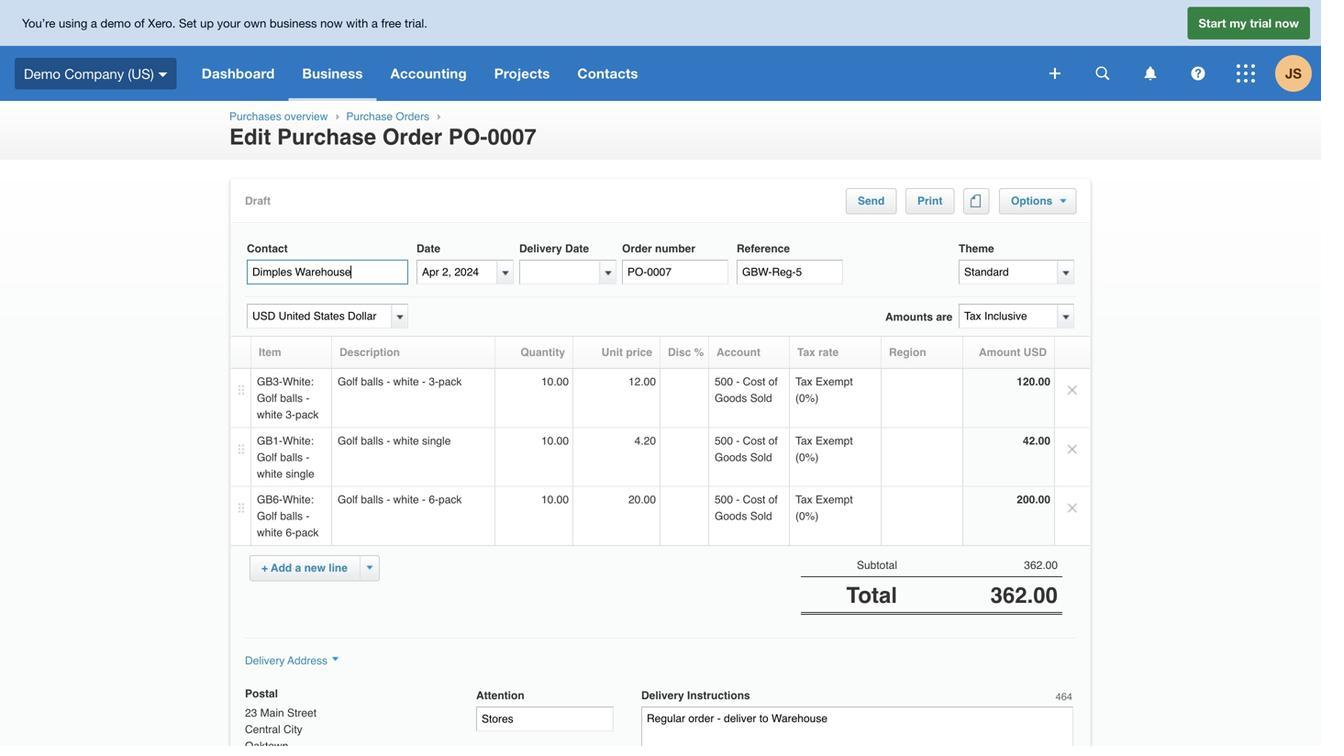 Task type: vqa. For each thing, say whether or not it's contained in the screenshot.


Task type: describe. For each thing, give the bounding box(es) containing it.
gb6-
[[257, 493, 283, 506]]

- inside gb6-white: golf balls - white 6-pack
[[306, 510, 310, 523]]

1 horizontal spatial svg image
[[1050, 68, 1061, 79]]

start
[[1199, 16, 1227, 30]]

theme
[[959, 242, 995, 255]]

200.00
[[1017, 493, 1051, 506]]

item
[[259, 346, 282, 359]]

goods for 20.00
[[715, 510, 748, 523]]

free
[[381, 16, 402, 30]]

amounts are
[[886, 311, 953, 324]]

contacts button
[[564, 46, 652, 101]]

business
[[270, 16, 317, 30]]

delivery address button
[[245, 655, 339, 667]]

delivery instructions
[[642, 689, 751, 702]]

golf balls - white single
[[338, 435, 451, 448]]

1 horizontal spatial single
[[422, 435, 451, 448]]

add
[[271, 562, 292, 575]]

pack inside gb3-white: golf balls - white 3-pack
[[296, 409, 319, 421]]

total
[[847, 583, 898, 608]]

(us)
[[128, 65, 154, 81]]

balls down golf balls - white single
[[361, 493, 384, 506]]

10.00 for 20.00
[[542, 493, 569, 506]]

gb1-
[[257, 435, 283, 448]]

with
[[346, 16, 368, 30]]

1 svg image from the left
[[1097, 67, 1110, 80]]

send button
[[858, 195, 885, 207]]

1 date from the left
[[417, 242, 441, 255]]

purchases overview link
[[230, 110, 328, 123]]

of for golf balls - white single
[[769, 435, 778, 448]]

banner containing dashboard
[[0, 0, 1322, 101]]

gb1-white: golf balls - white single
[[257, 435, 315, 481]]

company
[[64, 65, 124, 81]]

white inside gb3-white: golf balls - white 3-pack
[[257, 409, 283, 421]]

6- inside gb6-white: golf balls - white 6-pack
[[286, 527, 296, 539]]

(0%) for 4.20
[[796, 451, 819, 464]]

price
[[626, 346, 653, 359]]

rate
[[819, 346, 839, 359]]

cost for 4.20
[[743, 435, 766, 448]]

print button
[[918, 195, 943, 207]]

10.00 for 12.00
[[542, 375, 569, 388]]

pack inside gb6-white: golf balls - white 6-pack
[[296, 527, 319, 539]]

tax rate
[[798, 346, 839, 359]]

demo
[[24, 65, 61, 81]]

instructions
[[688, 689, 751, 702]]

1 horizontal spatial 3-
[[429, 375, 439, 388]]

464
[[1056, 691, 1073, 703]]

postal
[[245, 688, 278, 700]]

are
[[937, 311, 953, 324]]

Reference text field
[[737, 260, 844, 285]]

purchase orders
[[346, 110, 430, 123]]

trial
[[1251, 16, 1273, 30]]

send
[[858, 195, 885, 207]]

of for golf balls - white - 6-pack
[[769, 493, 778, 506]]

tax exempt (0%) for 20.00
[[796, 493, 854, 523]]

central
[[245, 723, 281, 736]]

Contact text field
[[247, 260, 409, 285]]

0 horizontal spatial order
[[383, 125, 443, 150]]

business
[[302, 65, 363, 82]]

Attention text field
[[476, 707, 614, 732]]

set
[[179, 16, 197, 30]]

+
[[262, 562, 268, 575]]

description
[[340, 346, 400, 359]]

of for golf balls - white - 3-pack
[[769, 375, 778, 388]]

20.00
[[629, 493, 656, 506]]

golf balls - white - 3-pack
[[338, 375, 462, 388]]

goods for 4.20
[[715, 451, 748, 464]]

delivery for delivery instructions
[[642, 689, 685, 702]]

usd
[[1024, 346, 1047, 359]]

xero.
[[148, 16, 176, 30]]

trial.
[[405, 16, 428, 30]]

demo company (us)
[[24, 65, 154, 81]]

golf down description
[[338, 375, 358, 388]]

23
[[245, 707, 257, 720]]

white down description
[[394, 375, 419, 388]]

projects
[[495, 65, 550, 82]]

disc
[[668, 346, 692, 359]]

balls inside gb6-white: golf balls - white 6-pack
[[280, 510, 303, 523]]

accounting button
[[377, 46, 481, 101]]

po-
[[449, 125, 488, 150]]

region
[[890, 346, 927, 359]]

using
[[59, 16, 87, 30]]

golf balls - white - 6-pack
[[338, 493, 462, 506]]

pack down golf balls - white single
[[439, 493, 462, 506]]

purchases
[[230, 110, 282, 123]]

dashboard link
[[188, 46, 289, 101]]

draft
[[245, 195, 271, 207]]

- inside gb1-white: golf balls - white single
[[306, 451, 310, 464]]

sold for 12.00
[[751, 392, 773, 405]]

amounts
[[886, 311, 934, 324]]

projects button
[[481, 46, 564, 101]]

options button
[[1012, 195, 1067, 207]]

1 now from the left
[[320, 16, 343, 30]]

4.20
[[635, 435, 656, 448]]

street
[[287, 707, 317, 720]]

white up "golf balls - white - 6-pack"
[[394, 435, 419, 448]]

gb6-white: golf balls - white 6-pack
[[257, 493, 319, 539]]

sold for 4.20
[[751, 451, 773, 464]]

tax exempt (0%) for 12.00
[[796, 375, 854, 405]]

number
[[655, 242, 696, 255]]

purchases overview
[[230, 110, 328, 123]]

address
[[288, 655, 328, 667]]

js button
[[1276, 46, 1322, 101]]

orders
[[396, 110, 430, 123]]

balls inside gb3-white: golf balls - white 3-pack
[[280, 392, 303, 405]]

up
[[200, 16, 214, 30]]

contact
[[247, 242, 288, 255]]

gb3-
[[257, 375, 283, 388]]

options
[[1012, 195, 1053, 207]]



Task type: locate. For each thing, give the bounding box(es) containing it.
0 vertical spatial 500 - cost of goods sold
[[715, 375, 778, 405]]

pack up gb1-white: golf balls - white single
[[296, 409, 319, 421]]

2 sold from the top
[[751, 451, 773, 464]]

1 vertical spatial tax exempt (0%)
[[796, 435, 854, 464]]

city
[[284, 723, 303, 736]]

print
[[918, 195, 943, 207]]

(0%)
[[796, 392, 819, 405], [796, 451, 819, 464], [796, 510, 819, 523]]

0 vertical spatial goods
[[715, 392, 748, 405]]

0 vertical spatial exempt
[[816, 375, 854, 388]]

3 exempt from the top
[[816, 493, 854, 506]]

purchase up edit purchase order po-0007
[[346, 110, 393, 123]]

2 horizontal spatial delivery
[[642, 689, 685, 702]]

tax for 20.00
[[796, 493, 813, 506]]

1 500 from the top
[[715, 375, 734, 388]]

demo company (us) button
[[0, 46, 188, 101]]

your
[[217, 16, 241, 30]]

golf down gb1-
[[257, 451, 277, 464]]

order number
[[622, 242, 696, 255]]

%
[[695, 346, 704, 359]]

0007
[[488, 125, 537, 150]]

single inside gb1-white: golf balls - white single
[[286, 468, 315, 481]]

white up gb6-
[[257, 468, 283, 481]]

0 vertical spatial 3-
[[429, 375, 439, 388]]

single up "golf balls - white - 6-pack"
[[422, 435, 451, 448]]

+ add a new line button
[[262, 562, 348, 575]]

0 horizontal spatial now
[[320, 16, 343, 30]]

white: for gb1-
[[283, 435, 314, 448]]

1 white: from the top
[[283, 375, 314, 388]]

delivery date
[[520, 242, 589, 255]]

0 vertical spatial purchase
[[346, 110, 393, 123]]

golf down gb3-
[[257, 392, 277, 405]]

purchase orders link
[[346, 110, 430, 123]]

delivery up postal
[[245, 655, 285, 667]]

0 vertical spatial delivery
[[520, 242, 562, 255]]

2 exempt from the top
[[816, 435, 854, 448]]

0 horizontal spatial delivery
[[245, 655, 285, 667]]

0 vertical spatial 500
[[715, 375, 734, 388]]

edit
[[230, 125, 271, 150]]

exempt for 20.00
[[816, 493, 854, 506]]

1 horizontal spatial order
[[622, 242, 652, 255]]

delivery for delivery address
[[245, 655, 285, 667]]

0 vertical spatial sold
[[751, 392, 773, 405]]

2 vertical spatial 10.00
[[542, 493, 569, 506]]

1 horizontal spatial now
[[1276, 16, 1300, 30]]

exempt for 4.20
[[816, 435, 854, 448]]

line
[[329, 562, 348, 575]]

1 vertical spatial single
[[286, 468, 315, 481]]

1 horizontal spatial svg image
[[1145, 67, 1157, 80]]

2 svg image from the left
[[1145, 67, 1157, 80]]

Select a currency text field
[[247, 304, 392, 329]]

362.00
[[1025, 559, 1059, 572], [991, 583, 1059, 608]]

362.00 for subtotal
[[1025, 559, 1059, 572]]

edit purchase order po-0007
[[230, 125, 537, 150]]

0 horizontal spatial 6-
[[286, 527, 296, 539]]

3 tax exempt (0%) from the top
[[796, 493, 854, 523]]

a for line
[[295, 562, 301, 575]]

3-
[[429, 375, 439, 388], [286, 409, 296, 421]]

0 horizontal spatial svg image
[[1097, 67, 1110, 80]]

white: for gb3-
[[283, 375, 314, 388]]

golf right gb6-white: golf balls - white 6-pack
[[338, 493, 358, 506]]

tax exempt (0%)
[[796, 375, 854, 405], [796, 435, 854, 464], [796, 493, 854, 523]]

now left with
[[320, 16, 343, 30]]

white inside gb6-white: golf balls - white 6-pack
[[257, 527, 283, 539]]

white: inside gb3-white: golf balls - white 3-pack
[[283, 375, 314, 388]]

3- up golf balls - white single
[[429, 375, 439, 388]]

0 horizontal spatial single
[[286, 468, 315, 481]]

3 goods from the top
[[715, 510, 748, 523]]

svg image
[[1238, 64, 1256, 83], [1050, 68, 1061, 79], [159, 72, 168, 77]]

purchase
[[346, 110, 393, 123], [277, 125, 376, 150]]

of inside banner
[[134, 16, 145, 30]]

white inside gb1-white: golf balls - white single
[[257, 468, 283, 481]]

my
[[1230, 16, 1247, 30]]

golf right gb1-white: golf balls - white single
[[338, 435, 358, 448]]

1 cost from the top
[[743, 375, 766, 388]]

0 vertical spatial white:
[[283, 375, 314, 388]]

pack up golf balls - white single
[[439, 375, 462, 388]]

1 vertical spatial 10.00
[[542, 435, 569, 448]]

-
[[387, 375, 390, 388], [422, 375, 426, 388], [737, 375, 740, 388], [306, 392, 310, 405], [387, 435, 390, 448], [737, 435, 740, 448], [306, 451, 310, 464], [387, 493, 390, 506], [422, 493, 426, 506], [737, 493, 740, 506], [306, 510, 310, 523]]

2 (0%) from the top
[[796, 451, 819, 464]]

goods
[[715, 392, 748, 405], [715, 451, 748, 464], [715, 510, 748, 523]]

1 tax exempt (0%) from the top
[[796, 375, 854, 405]]

goods for 12.00
[[715, 392, 748, 405]]

purchase down overview
[[277, 125, 376, 150]]

quantity
[[521, 346, 566, 359]]

2 vertical spatial delivery
[[642, 689, 685, 702]]

own
[[244, 16, 267, 30]]

Date text field
[[417, 260, 498, 285]]

white: inside gb6-white: golf balls - white 6-pack
[[283, 493, 314, 506]]

sold for 20.00
[[751, 510, 773, 523]]

0 vertical spatial 362.00
[[1025, 559, 1059, 572]]

svg image
[[1097, 67, 1110, 80], [1145, 67, 1157, 80], [1192, 67, 1206, 80]]

2 vertical spatial cost
[[743, 493, 766, 506]]

Delivery Date text field
[[520, 260, 600, 285]]

0 vertical spatial 6-
[[429, 493, 439, 506]]

2 now from the left
[[1276, 16, 1300, 30]]

3 sold from the top
[[751, 510, 773, 523]]

6-
[[429, 493, 439, 506], [286, 527, 296, 539]]

date up date text field
[[417, 242, 441, 255]]

a right add
[[295, 562, 301, 575]]

js
[[1286, 65, 1303, 82]]

3 cost from the top
[[743, 493, 766, 506]]

tax
[[798, 346, 816, 359], [796, 375, 813, 388], [796, 435, 813, 448], [796, 493, 813, 506]]

single up gb6-white: golf balls - white 6-pack
[[286, 468, 315, 481]]

2 white: from the top
[[283, 435, 314, 448]]

1 vertical spatial 362.00
[[991, 583, 1059, 608]]

0 vertical spatial single
[[422, 435, 451, 448]]

1 sold from the top
[[751, 392, 773, 405]]

6- up add
[[286, 527, 296, 539]]

1 vertical spatial sold
[[751, 451, 773, 464]]

sold
[[751, 392, 773, 405], [751, 451, 773, 464], [751, 510, 773, 523]]

tax for 4.20
[[796, 435, 813, 448]]

0 vertical spatial order
[[383, 125, 443, 150]]

disc %
[[668, 346, 704, 359]]

delivery for delivery date
[[520, 242, 562, 255]]

3 10.00 from the top
[[542, 493, 569, 506]]

2 vertical spatial white:
[[283, 493, 314, 506]]

now
[[320, 16, 343, 30], [1276, 16, 1300, 30]]

a for of
[[91, 16, 97, 30]]

1 vertical spatial 3-
[[286, 409, 296, 421]]

1 vertical spatial exempt
[[816, 435, 854, 448]]

Theme text field
[[959, 260, 1059, 285]]

2 goods from the top
[[715, 451, 748, 464]]

0 vertical spatial tax exempt (0%)
[[796, 375, 854, 405]]

1 exempt from the top
[[816, 375, 854, 388]]

new
[[304, 562, 326, 575]]

3- inside gb3-white: golf balls - white 3-pack
[[286, 409, 296, 421]]

1 vertical spatial delivery
[[245, 655, 285, 667]]

500 for 20.00
[[715, 493, 734, 506]]

a
[[91, 16, 97, 30], [372, 16, 378, 30], [295, 562, 301, 575]]

2 vertical spatial goods
[[715, 510, 748, 523]]

3 (0%) from the top
[[796, 510, 819, 523]]

1 horizontal spatial date
[[566, 242, 589, 255]]

500 - cost of goods sold for 20.00
[[715, 493, 778, 523]]

1 vertical spatial white:
[[283, 435, 314, 448]]

balls inside gb1-white: golf balls - white single
[[280, 451, 303, 464]]

single
[[422, 435, 451, 448], [286, 468, 315, 481]]

white up gb1-
[[257, 409, 283, 421]]

1 vertical spatial (0%)
[[796, 451, 819, 464]]

0 vertical spatial (0%)
[[796, 392, 819, 405]]

Delivery Instructions text field
[[642, 707, 1074, 746]]

2 tax exempt (0%) from the top
[[796, 435, 854, 464]]

cost for 20.00
[[743, 493, 766, 506]]

None text field
[[959, 304, 1059, 329]]

contacts
[[578, 65, 639, 82]]

accounting
[[391, 65, 467, 82]]

white:
[[283, 375, 314, 388], [283, 435, 314, 448], [283, 493, 314, 506]]

3- up gb1-white: golf balls - white single
[[286, 409, 296, 421]]

1 vertical spatial 500
[[715, 435, 734, 448]]

2 horizontal spatial a
[[372, 16, 378, 30]]

svg image inside demo company (us) popup button
[[159, 72, 168, 77]]

balls up "golf balls - white - 6-pack"
[[361, 435, 384, 448]]

0 vertical spatial 10.00
[[542, 375, 569, 388]]

unit price
[[602, 346, 653, 359]]

date up delivery date text box
[[566, 242, 589, 255]]

2 vertical spatial sold
[[751, 510, 773, 523]]

1 (0%) from the top
[[796, 392, 819, 405]]

a right using
[[91, 16, 97, 30]]

3 svg image from the left
[[1192, 67, 1206, 80]]

500 - cost of goods sold for 4.20
[[715, 435, 778, 464]]

10.00 for 4.20
[[542, 435, 569, 448]]

3 white: from the top
[[283, 493, 314, 506]]

now right trial
[[1276, 16, 1300, 30]]

demo
[[101, 16, 131, 30]]

0 horizontal spatial 3-
[[286, 409, 296, 421]]

golf inside gb3-white: golf balls - white 3-pack
[[257, 392, 277, 405]]

362.00 for total
[[991, 583, 1059, 608]]

0 vertical spatial cost
[[743, 375, 766, 388]]

2 10.00 from the top
[[542, 435, 569, 448]]

golf inside gb1-white: golf balls - white single
[[257, 451, 277, 464]]

1 vertical spatial purchase
[[277, 125, 376, 150]]

white: for gb6-
[[283, 493, 314, 506]]

500 right 4.20
[[715, 435, 734, 448]]

1 horizontal spatial 6-
[[429, 493, 439, 506]]

0 horizontal spatial date
[[417, 242, 441, 255]]

Order number text field
[[622, 260, 729, 285]]

500 - cost of goods sold
[[715, 375, 778, 405], [715, 435, 778, 464], [715, 493, 778, 523]]

attention
[[476, 689, 525, 702]]

tax for 12.00
[[796, 375, 813, 388]]

golf down gb6-
[[257, 510, 277, 523]]

500 for 4.20
[[715, 435, 734, 448]]

+ add a new line
[[262, 562, 348, 575]]

500 for 12.00
[[715, 375, 734, 388]]

exempt
[[816, 375, 854, 388], [816, 435, 854, 448], [816, 493, 854, 506]]

exempt for 12.00
[[816, 375, 854, 388]]

2 horizontal spatial svg image
[[1192, 67, 1206, 80]]

white: inside gb1-white: golf balls - white single
[[283, 435, 314, 448]]

a left free
[[372, 16, 378, 30]]

2 vertical spatial tax exempt (0%)
[[796, 493, 854, 523]]

2 date from the left
[[566, 242, 589, 255]]

of
[[134, 16, 145, 30], [769, 375, 778, 388], [769, 435, 778, 448], [769, 493, 778, 506]]

start my trial now
[[1199, 16, 1300, 30]]

gb3-white: golf balls - white 3-pack
[[257, 375, 319, 421]]

42.00
[[1024, 435, 1051, 448]]

white: down gb1-white: golf balls - white single
[[283, 493, 314, 506]]

amount usd
[[980, 346, 1047, 359]]

balls down gb6-
[[280, 510, 303, 523]]

500 down "account"
[[715, 375, 734, 388]]

500 - cost of goods sold for 12.00
[[715, 375, 778, 405]]

balls down gb1-
[[280, 451, 303, 464]]

- inside gb3-white: golf balls - white 3-pack
[[306, 392, 310, 405]]

3 500 - cost of goods sold from the top
[[715, 493, 778, 523]]

white down golf balls - white single
[[394, 493, 419, 506]]

tax for unit price
[[798, 346, 816, 359]]

2 vertical spatial 500
[[715, 493, 734, 506]]

2 vertical spatial 500 - cost of goods sold
[[715, 493, 778, 523]]

unit
[[602, 346, 623, 359]]

you're
[[22, 16, 55, 30]]

banner
[[0, 0, 1322, 101]]

(0%) for 12.00
[[796, 392, 819, 405]]

balls down gb3-
[[280, 392, 303, 405]]

delivery up delivery date text box
[[520, 242, 562, 255]]

1 vertical spatial cost
[[743, 435, 766, 448]]

balls down description
[[361, 375, 384, 388]]

account
[[717, 346, 761, 359]]

white down gb6-
[[257, 527, 283, 539]]

delivery address
[[245, 655, 328, 667]]

6- down golf balls - white single
[[429, 493, 439, 506]]

golf inside gb6-white: golf balls - white 6-pack
[[257, 510, 277, 523]]

500
[[715, 375, 734, 388], [715, 435, 734, 448], [715, 493, 734, 506]]

3 500 from the top
[[715, 493, 734, 506]]

golf
[[338, 375, 358, 388], [257, 392, 277, 405], [338, 435, 358, 448], [257, 451, 277, 464], [338, 493, 358, 506], [257, 510, 277, 523]]

10.00
[[542, 375, 569, 388], [542, 435, 569, 448], [542, 493, 569, 506]]

you're using a demo of xero. set up your own business now with a free trial.
[[22, 16, 428, 30]]

12.00
[[629, 375, 656, 388]]

1 vertical spatial 6-
[[286, 527, 296, 539]]

1 vertical spatial goods
[[715, 451, 748, 464]]

pack up + add a new line button
[[296, 527, 319, 539]]

500 right 20.00
[[715, 493, 734, 506]]

1 vertical spatial order
[[622, 242, 652, 255]]

business button
[[289, 46, 377, 101]]

1 goods from the top
[[715, 392, 748, 405]]

0 horizontal spatial a
[[91, 16, 97, 30]]

delivery left instructions
[[642, 689, 685, 702]]

subtotal
[[857, 559, 898, 572]]

order left number
[[622, 242, 652, 255]]

2 cost from the top
[[743, 435, 766, 448]]

reference
[[737, 242, 790, 255]]

white: up gb1-
[[283, 375, 314, 388]]

amount
[[980, 346, 1021, 359]]

1 500 - cost of goods sold from the top
[[715, 375, 778, 405]]

2 vertical spatial (0%)
[[796, 510, 819, 523]]

white: down gb3-white: golf balls - white 3-pack
[[283, 435, 314, 448]]

2 horizontal spatial svg image
[[1238, 64, 1256, 83]]

cost for 12.00
[[743, 375, 766, 388]]

1 horizontal spatial delivery
[[520, 242, 562, 255]]

1 vertical spatial 500 - cost of goods sold
[[715, 435, 778, 464]]

1 horizontal spatial a
[[295, 562, 301, 575]]

tax exempt (0%) for 4.20
[[796, 435, 854, 464]]

0 horizontal spatial svg image
[[159, 72, 168, 77]]

dashboard
[[202, 65, 275, 82]]

2 500 - cost of goods sold from the top
[[715, 435, 778, 464]]

order down orders at the left
[[383, 125, 443, 150]]

2 500 from the top
[[715, 435, 734, 448]]

postal 23 main street central city
[[245, 688, 317, 736]]

(0%) for 20.00
[[796, 510, 819, 523]]

1 10.00 from the top
[[542, 375, 569, 388]]

2 vertical spatial exempt
[[816, 493, 854, 506]]



